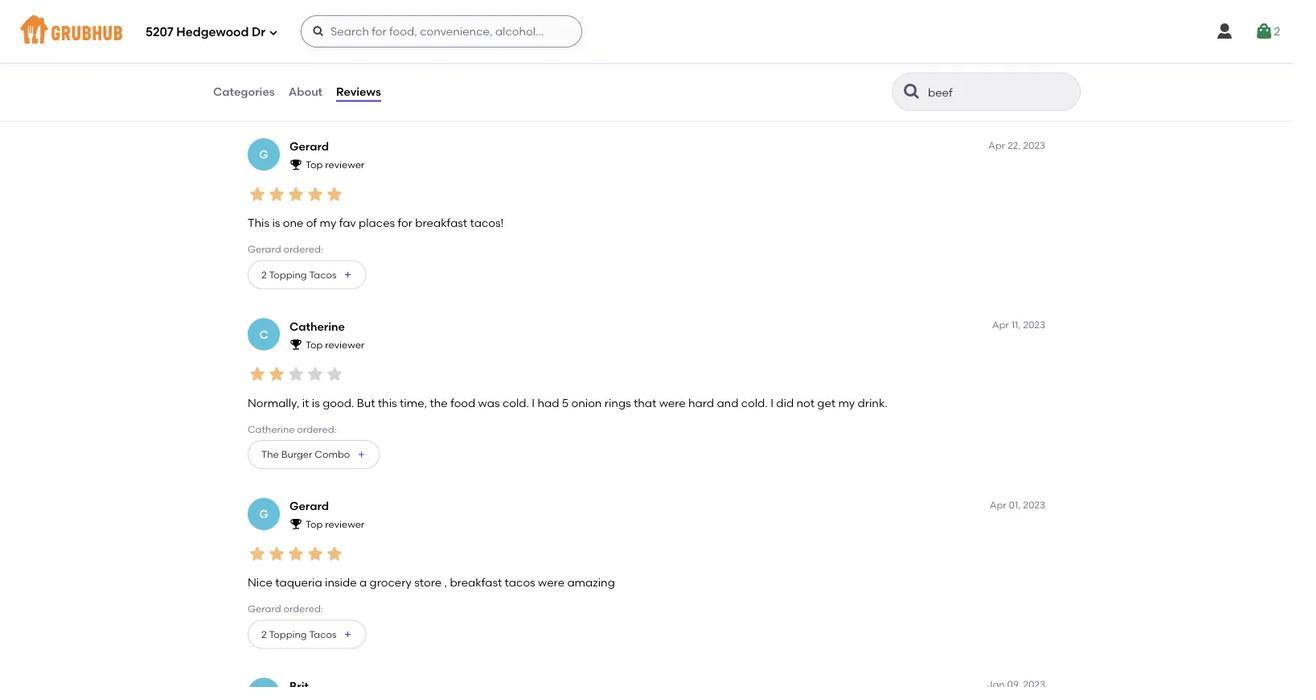 Task type: vqa. For each thing, say whether or not it's contained in the screenshot.
About
yes



Task type: locate. For each thing, give the bounding box(es) containing it.
cold. left had
[[503, 396, 529, 409]]

1 vertical spatial 2023
[[1024, 319, 1046, 331]]

did
[[777, 396, 794, 409]]

onion
[[572, 396, 602, 409]]

i left did
[[771, 396, 774, 409]]

0 vertical spatial is
[[272, 216, 280, 230]]

reviewer up fav
[[325, 159, 365, 171]]

breakfast right ,
[[450, 576, 502, 589]]

hard
[[689, 396, 715, 409]]

gyro? gero? yero?  combo
[[261, 89, 384, 101]]

2023 for normally, it is good.  but this time, the food was cold.  i had  5 onion rings that were hard and cold.  i did not get my drink.
[[1024, 319, 1046, 331]]

3 reviewer from the top
[[325, 519, 365, 530]]

2 g from the top
[[259, 507, 269, 521]]

2 topping tacos button down taqueria
[[248, 620, 367, 649]]

trophy icon image up taqueria
[[290, 518, 303, 530]]

had
[[538, 396, 560, 409]]

0 horizontal spatial svg image
[[269, 28, 278, 37]]

2 trophy icon image from the top
[[290, 338, 303, 351]]

store
[[415, 576, 442, 589]]

catherine
[[290, 319, 345, 333], [248, 423, 295, 435]]

were
[[660, 396, 686, 409], [538, 576, 565, 589]]

about button
[[288, 63, 324, 121]]

0 vertical spatial my
[[320, 216, 337, 230]]

0 vertical spatial 2
[[1275, 24, 1281, 38]]

2 vertical spatial 2
[[261, 628, 267, 640]]

0 vertical spatial tacos
[[309, 269, 337, 280]]

0 vertical spatial were
[[660, 396, 686, 409]]

was
[[299, 36, 320, 50], [478, 396, 500, 409]]

trophy icon image
[[290, 158, 303, 171], [290, 338, 303, 351], [290, 518, 303, 530]]

1 vertical spatial was
[[478, 396, 500, 409]]

topping for is
[[269, 269, 307, 280]]

2 topping tacos down one
[[261, 269, 337, 280]]

dr
[[252, 25, 266, 40]]

2023
[[1024, 139, 1046, 151], [1024, 319, 1046, 331], [1024, 499, 1046, 510]]

2 tacos from the top
[[309, 628, 337, 640]]

reviewer for my
[[325, 159, 365, 171]]

catherine right c
[[290, 319, 345, 333]]

1 vertical spatial the
[[261, 449, 279, 460]]

2 topping from the top
[[269, 628, 307, 640]]

trophy icon image right c
[[290, 338, 303, 351]]

cold. right the and
[[742, 396, 768, 409]]

2 topping tacos down taqueria
[[261, 628, 337, 640]]

ordered: down of
[[284, 244, 323, 255]]

plus icon image inside the burger combo button
[[357, 450, 366, 459]]

svg image
[[1216, 22, 1235, 41], [1255, 22, 1275, 41], [269, 28, 278, 37]]

1 g from the top
[[259, 148, 269, 161]]

2 i from the left
[[771, 396, 774, 409]]

breakfast right for
[[415, 216, 468, 230]]

5207
[[146, 25, 174, 40]]

1 vertical spatial 2
[[261, 269, 267, 280]]

reviewer for but
[[325, 339, 365, 350]]

1 horizontal spatial my
[[839, 396, 855, 409]]

1 vertical spatial 2 topping tacos button
[[248, 620, 367, 649]]

0 vertical spatial gerard ordered:
[[248, 244, 323, 255]]

the
[[248, 36, 268, 50], [261, 449, 279, 460]]

reviewer for grocery
[[325, 519, 365, 530]]

1 top reviewer from the top
[[306, 159, 365, 171]]

2023 right 11,
[[1024, 319, 1046, 331]]

rings
[[605, 396, 631, 409]]

1 vertical spatial my
[[839, 396, 855, 409]]

apr left '22,'
[[989, 139, 1006, 151]]

catherine ordered:
[[248, 423, 337, 435]]

1 horizontal spatial were
[[660, 396, 686, 409]]

1 2 topping tacos from the top
[[261, 269, 337, 280]]

2 2023 from the top
[[1024, 319, 1046, 331]]

reviewer up good.
[[325, 339, 365, 350]]

tacos for inside
[[309, 628, 337, 640]]

top for is
[[306, 339, 323, 350]]

0 vertical spatial top reviewer
[[306, 159, 365, 171]]

0 horizontal spatial i
[[532, 396, 535, 409]]

0 vertical spatial topping
[[269, 269, 307, 280]]

1 top from the top
[[306, 159, 323, 171]]

topping down one
[[269, 269, 307, 280]]

topping
[[269, 269, 307, 280], [269, 628, 307, 640]]

food
[[271, 36, 296, 50], [451, 396, 476, 409]]

2 top reviewer from the top
[[306, 339, 365, 350]]

combo right yero?
[[349, 89, 384, 101]]

1 vertical spatial 2 topping tacos
[[261, 628, 337, 640]]

2 topping tacos
[[261, 269, 337, 280], [261, 628, 337, 640]]

my
[[320, 216, 337, 230], [839, 396, 855, 409]]

the up ross
[[248, 36, 268, 50]]

0 vertical spatial reviewer
[[325, 159, 365, 171]]

1 horizontal spatial cold.
[[742, 396, 768, 409]]

2 horizontal spatial svg image
[[1255, 22, 1275, 41]]

2023 right 01,
[[1024, 499, 1046, 510]]

the burger combo button
[[248, 440, 380, 469]]

taqueria
[[275, 576, 322, 589]]

top reviewer up fav
[[306, 159, 365, 171]]

2 topping tacos button
[[248, 260, 367, 289], [248, 620, 367, 649]]

topping down taqueria
[[269, 628, 307, 640]]

gerard ordered:
[[248, 244, 323, 255], [248, 603, 323, 615]]

0 horizontal spatial food
[[271, 36, 296, 50]]

2 top from the top
[[306, 339, 323, 350]]

1 vertical spatial combo
[[315, 449, 350, 460]]

1 vertical spatial topping
[[269, 628, 307, 640]]

5207 hedgewood dr
[[146, 25, 266, 40]]

3 2023 from the top
[[1024, 499, 1046, 510]]

1 vertical spatial were
[[538, 576, 565, 589]]

tacos down inside
[[309, 628, 337, 640]]

combo right burger
[[315, 449, 350, 460]]

trophy icon image up one
[[290, 158, 303, 171]]

1 tacos from the top
[[309, 269, 337, 280]]

1 vertical spatial g
[[259, 507, 269, 521]]

2 topping tacos button down of
[[248, 260, 367, 289]]

1 vertical spatial gerard ordered:
[[248, 603, 323, 615]]

ross
[[248, 64, 269, 75]]

2 vertical spatial top reviewer
[[306, 519, 365, 530]]

0 horizontal spatial cold.
[[503, 396, 529, 409]]

1 vertical spatial top
[[306, 339, 323, 350]]

my right get
[[839, 396, 855, 409]]

2 vertical spatial trophy icon image
[[290, 518, 303, 530]]

1 vertical spatial reviewer
[[325, 339, 365, 350]]

2 vertical spatial reviewer
[[325, 519, 365, 530]]

0 vertical spatial catherine
[[290, 319, 345, 333]]

0 vertical spatial 2 topping tacos
[[261, 269, 337, 280]]

0 vertical spatial the
[[248, 36, 268, 50]]

0 vertical spatial g
[[259, 148, 269, 161]]

g for this
[[259, 148, 269, 161]]

0 vertical spatial top
[[306, 159, 323, 171]]

is right it at the left of the page
[[312, 396, 320, 409]]

plus icon image down fav
[[343, 270, 353, 280]]

gyro?
[[261, 89, 289, 101]]

apr for normally, it is good.  but this time, the food was cold.  i had  5 onion rings that were hard and cold.  i did not get my drink.
[[993, 319, 1010, 331]]

1 vertical spatial plus icon image
[[357, 450, 366, 459]]

1 horizontal spatial food
[[451, 396, 476, 409]]

3 top reviewer from the top
[[306, 519, 365, 530]]

my right of
[[320, 216, 337, 230]]

the
[[430, 396, 448, 409]]

2 reviewer from the top
[[325, 339, 365, 350]]

top up taqueria
[[306, 519, 323, 530]]

2 topping tacos button for one
[[248, 260, 367, 289]]

reviewer
[[325, 159, 365, 171], [325, 339, 365, 350], [325, 519, 365, 530]]

2023 for nice taqueria inside a grocery store , breakfast tacos were amazing
[[1024, 499, 1046, 510]]

g down gyro?
[[259, 148, 269, 161]]

ordered: for inside
[[284, 603, 323, 615]]

1 trophy icon image from the top
[[290, 158, 303, 171]]

1 vertical spatial tacos
[[309, 628, 337, 640]]

1 2 topping tacos button from the top
[[248, 260, 367, 289]]

2 2 topping tacos from the top
[[261, 628, 337, 640]]

is left one
[[272, 216, 280, 230]]

0 vertical spatial 2 topping tacos button
[[248, 260, 367, 289]]

was right the
[[478, 396, 500, 409]]

apr 22, 2023
[[989, 139, 1046, 151]]

svg image
[[312, 25, 325, 38]]

gerard ordered: down one
[[248, 244, 323, 255]]

g up nice
[[259, 507, 269, 521]]

2 vertical spatial plus icon image
[[343, 630, 353, 639]]

apr
[[989, 139, 1006, 151], [993, 319, 1010, 331], [990, 499, 1007, 510]]

top
[[306, 159, 323, 171], [306, 339, 323, 350], [306, 519, 323, 530]]

0 vertical spatial apr
[[989, 139, 1006, 151]]

apr left 01,
[[990, 499, 1007, 510]]

breakfast
[[415, 216, 468, 230], [450, 576, 502, 589]]

11,
[[1012, 319, 1021, 331]]

0 vertical spatial trophy icon image
[[290, 158, 303, 171]]

plus icon image
[[343, 270, 353, 280], [357, 450, 366, 459], [343, 630, 353, 639]]

i
[[532, 396, 535, 409], [771, 396, 774, 409]]

1 horizontal spatial was
[[478, 396, 500, 409]]

0 vertical spatial 2023
[[1024, 139, 1046, 151]]

3 top from the top
[[306, 519, 323, 530]]

the left burger
[[261, 449, 279, 460]]

1 topping from the top
[[269, 269, 307, 280]]

1 vertical spatial breakfast
[[450, 576, 502, 589]]

i left had
[[532, 396, 535, 409]]

top right c
[[306, 339, 323, 350]]

tacos
[[309, 269, 337, 280], [309, 628, 337, 640]]

and
[[717, 396, 739, 409]]

1 reviewer from the top
[[325, 159, 365, 171]]

it
[[302, 396, 309, 409]]

cold.
[[503, 396, 529, 409], [742, 396, 768, 409]]

0 horizontal spatial was
[[299, 36, 320, 50]]

0 vertical spatial plus icon image
[[343, 270, 353, 280]]

1 gerard ordered: from the top
[[248, 244, 323, 255]]

top reviewer up good.
[[306, 339, 365, 350]]

amazing
[[568, 576, 615, 589]]

0 horizontal spatial is
[[272, 216, 280, 230]]

0 vertical spatial food
[[271, 36, 296, 50]]

1 vertical spatial apr
[[993, 319, 1010, 331]]

g
[[259, 148, 269, 161], [259, 507, 269, 521]]

1 horizontal spatial i
[[771, 396, 774, 409]]

22,
[[1008, 139, 1021, 151]]

gerard
[[290, 140, 329, 153], [248, 244, 281, 255], [290, 499, 329, 513], [248, 603, 281, 615]]

ordered: down taqueria
[[284, 603, 323, 615]]

gerard ordered: down taqueria
[[248, 603, 323, 615]]

ordered:
[[271, 64, 311, 75], [284, 244, 323, 255], [297, 423, 337, 435], [284, 603, 323, 615]]

one
[[283, 216, 304, 230]]

1 vertical spatial top reviewer
[[306, 339, 365, 350]]

topping for taqueria
[[269, 628, 307, 640]]

tacos
[[505, 576, 536, 589]]

1 horizontal spatial is
[[312, 396, 320, 409]]

2 gerard ordered: from the top
[[248, 603, 323, 615]]

2
[[1275, 24, 1281, 38], [261, 269, 267, 280], [261, 628, 267, 640]]

tacos for one
[[309, 269, 337, 280]]

trophy icon image for taqueria
[[290, 518, 303, 530]]

top reviewer
[[306, 159, 365, 171], [306, 339, 365, 350], [306, 519, 365, 530]]

was left excellent
[[299, 36, 320, 50]]

food right the
[[451, 396, 476, 409]]

catherine for catherine ordered:
[[248, 423, 295, 435]]

this
[[378, 396, 397, 409]]

2 vertical spatial top
[[306, 519, 323, 530]]

2023 right '22,'
[[1024, 139, 1046, 151]]

0 horizontal spatial were
[[538, 576, 565, 589]]

2 topping tacos for inside
[[261, 628, 337, 640]]

ordered: up the burger combo button
[[297, 423, 337, 435]]

1 2023 from the top
[[1024, 139, 1046, 151]]

excellent
[[323, 36, 372, 50]]

nice
[[248, 576, 273, 589]]

star icon image
[[286, 5, 306, 24], [306, 5, 325, 24], [325, 5, 344, 24], [248, 185, 267, 204], [267, 185, 286, 204], [286, 185, 306, 204], [306, 185, 325, 204], [325, 185, 344, 204], [248, 365, 267, 384], [267, 365, 286, 384], [286, 365, 306, 384], [306, 365, 325, 384], [325, 365, 344, 384], [248, 544, 267, 564], [267, 544, 286, 564], [286, 544, 306, 564], [306, 544, 325, 564], [325, 544, 344, 564]]

plus icon image down but
[[357, 450, 366, 459]]

were right tacos
[[538, 576, 565, 589]]

top up of
[[306, 159, 323, 171]]

reviewer up inside
[[325, 519, 365, 530]]

2 vertical spatial 2023
[[1024, 499, 1046, 510]]

3 trophy icon image from the top
[[290, 518, 303, 530]]

Search for food, convenience, alcohol... search field
[[301, 15, 583, 47]]

not
[[797, 396, 815, 409]]

ordered: for was
[[271, 64, 311, 75]]

top reviewer up inside
[[306, 519, 365, 530]]

the inside button
[[261, 449, 279, 460]]

catherine down normally, in the bottom of the page
[[248, 423, 295, 435]]

is
[[272, 216, 280, 230], [312, 396, 320, 409]]

apr 11, 2023
[[993, 319, 1046, 331]]

hedgewood
[[177, 25, 249, 40]]

1 vertical spatial catherine
[[248, 423, 295, 435]]

apr for this is one of my fav places for breakfast tacos!
[[989, 139, 1006, 151]]

were right that
[[660, 396, 686, 409]]

apr left 11,
[[993, 319, 1010, 331]]

fav
[[339, 216, 356, 230]]

normally,
[[248, 396, 300, 409]]

plus icon image for but
[[357, 450, 366, 459]]

2 vertical spatial apr
[[990, 499, 1007, 510]]

tacos down of
[[309, 269, 337, 280]]

gerard ordered: for taqueria
[[248, 603, 323, 615]]

2 for nice taqueria inside a grocery store , breakfast tacos were amazing
[[261, 628, 267, 640]]

ordered: up about
[[271, 64, 311, 75]]

2 2 topping tacos button from the top
[[248, 620, 367, 649]]

food up ross ordered:
[[271, 36, 296, 50]]

burger
[[281, 449, 313, 460]]

combo
[[349, 89, 384, 101], [315, 449, 350, 460]]

plus icon image down inside
[[343, 630, 353, 639]]

1 vertical spatial trophy icon image
[[290, 338, 303, 351]]



Task type: describe. For each thing, give the bounding box(es) containing it.
the for the burger combo
[[261, 449, 279, 460]]

apr 01, 2023
[[990, 499, 1046, 510]]

categories
[[213, 85, 275, 98]]

normally, it is good.  but this time, the food was cold.  i had  5 onion rings that were hard and cold.  i did not get my drink.
[[248, 396, 888, 409]]

2 inside 2 button
[[1275, 24, 1281, 38]]

grocery
[[370, 576, 412, 589]]

places
[[359, 216, 395, 230]]

gerard down the burger combo button
[[290, 499, 329, 513]]

good.
[[323, 396, 354, 409]]

of
[[306, 216, 317, 230]]

top reviewer for good.
[[306, 339, 365, 350]]

5
[[562, 396, 569, 409]]

that
[[634, 396, 657, 409]]

ross ordered:
[[248, 64, 311, 75]]

search icon image
[[903, 82, 922, 101]]

catherine for catherine
[[290, 319, 345, 333]]

2023 for this is one of my fav places for breakfast tacos!
[[1024, 139, 1046, 151]]

top for inside
[[306, 519, 323, 530]]

2 cold. from the left
[[742, 396, 768, 409]]

for
[[398, 216, 413, 230]]

reviews button
[[336, 63, 382, 121]]

gero?
[[291, 89, 319, 101]]

categories button
[[212, 63, 276, 121]]

tacos!
[[470, 216, 504, 230]]

01,
[[1009, 499, 1021, 510]]

Search Native Grocery search field
[[927, 84, 1050, 100]]

1 cold. from the left
[[503, 396, 529, 409]]

about
[[289, 85, 323, 98]]

0 horizontal spatial my
[[320, 216, 337, 230]]

0 vertical spatial breakfast
[[415, 216, 468, 230]]

top for one
[[306, 159, 323, 171]]

2 topping tacos for one
[[261, 269, 337, 280]]

drink.
[[858, 396, 888, 409]]

2 for this is one of my fav places for breakfast tacos!
[[261, 269, 267, 280]]

time,
[[400, 396, 427, 409]]

2 topping tacos button for inside
[[248, 620, 367, 649]]

,
[[445, 576, 447, 589]]

1 horizontal spatial svg image
[[1216, 22, 1235, 41]]

2 button
[[1255, 17, 1281, 46]]

trophy icon image for it
[[290, 338, 303, 351]]

0 vertical spatial combo
[[349, 89, 384, 101]]

inside
[[325, 576, 357, 589]]

gyro? gero? yero?  combo button
[[248, 80, 414, 109]]

plus icon image for grocery
[[343, 630, 353, 639]]

but
[[357, 396, 375, 409]]

reviews
[[336, 85, 381, 98]]

this is one of my fav places for breakfast tacos!
[[248, 216, 504, 230]]

get
[[818, 396, 836, 409]]

0 vertical spatial was
[[299, 36, 320, 50]]

ordered: for is
[[297, 423, 337, 435]]

apr for nice taqueria inside a grocery store , breakfast tacos were amazing
[[990, 499, 1007, 510]]

a
[[360, 576, 367, 589]]

gerard down gero?
[[290, 140, 329, 153]]

gerard down this
[[248, 244, 281, 255]]

1 vertical spatial is
[[312, 396, 320, 409]]

gerard down nice
[[248, 603, 281, 615]]

the food was excellent
[[248, 36, 372, 50]]

yero?
[[321, 89, 346, 101]]

this
[[248, 216, 270, 230]]

1 vertical spatial food
[[451, 396, 476, 409]]

svg image inside 2 button
[[1255, 22, 1275, 41]]

main navigation navigation
[[0, 0, 1294, 63]]

the for the food was excellent
[[248, 36, 268, 50]]

the burger combo
[[261, 449, 350, 460]]

top reviewer for a
[[306, 519, 365, 530]]

plus icon image for my
[[343, 270, 353, 280]]

gerard ordered: for is
[[248, 244, 323, 255]]

c
[[259, 327, 268, 341]]

1 i from the left
[[532, 396, 535, 409]]

g for nice
[[259, 507, 269, 521]]

ordered: for one
[[284, 244, 323, 255]]

top reviewer for of
[[306, 159, 365, 171]]

trophy icon image for is
[[290, 158, 303, 171]]

nice taqueria inside a grocery store , breakfast tacos were amazing
[[248, 576, 615, 589]]



